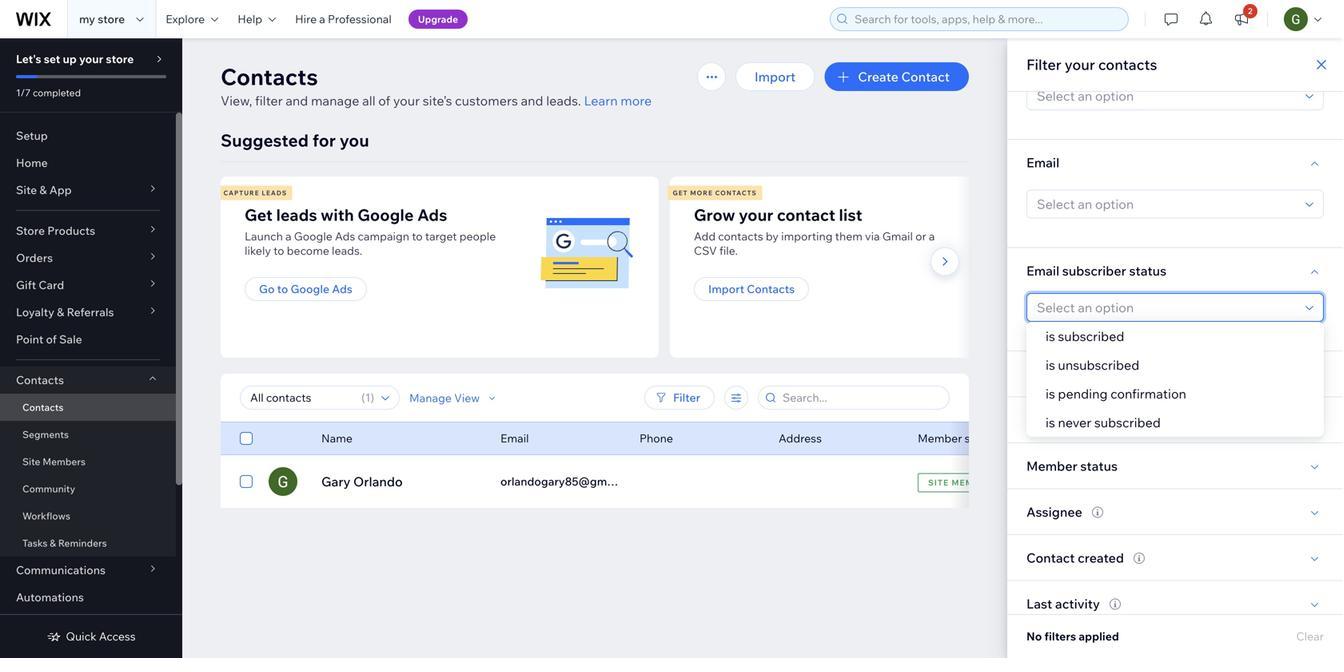 Task type: describe. For each thing, give the bounding box(es) containing it.
0 horizontal spatial phone
[[640, 432, 673, 446]]

select an option field for email
[[1032, 191, 1301, 218]]

orlando
[[353, 474, 403, 490]]

& for loyalty
[[57, 305, 64, 319]]

never
[[1058, 415, 1092, 431]]

Search... field
[[778, 387, 944, 409]]

your inside sidebar element
[[79, 52, 103, 66]]

is for is never subscribed
[[1046, 415, 1055, 431]]

importing
[[781, 229, 833, 243]]

explore
[[166, 12, 205, 26]]

to inside button
[[277, 282, 288, 296]]

automations link
[[0, 585, 176, 612]]

filter for filter your contacts
[[1027, 56, 1062, 74]]

community link
[[0, 476, 176, 503]]

all
[[362, 93, 376, 109]]

manage
[[409, 391, 452, 405]]

import contacts
[[708, 282, 795, 296]]

completed
[[33, 87, 81, 99]]

contacts view, filter and manage all of your site's customers and leads. learn more
[[221, 63, 652, 109]]

status up the site member
[[965, 432, 997, 446]]

email subscriber status
[[1027, 263, 1167, 279]]

site for site members
[[22, 456, 40, 468]]

more
[[690, 189, 713, 197]]

1 and from the left
[[286, 93, 308, 109]]

learn
[[584, 93, 618, 109]]

capture
[[223, 189, 260, 197]]

0 vertical spatial member
[[918, 432, 962, 446]]

go to google ads button
[[245, 277, 367, 301]]

contacts link
[[0, 394, 176, 421]]

contacts up segments
[[22, 402, 63, 414]]

site members
[[22, 456, 86, 468]]

Unsaved view field
[[245, 387, 357, 409]]

site for site & app
[[16, 183, 37, 197]]

store
[[16, 224, 45, 238]]

( 1 )
[[362, 391, 374, 405]]

point of sale
[[16, 333, 82, 347]]

0 vertical spatial store
[[98, 12, 125, 26]]

0 vertical spatial to
[[412, 229, 423, 243]]

loyalty & referrals
[[16, 305, 114, 319]]

orders
[[16, 251, 53, 265]]

a inside grow your contact list add contacts by importing them via gmail or a csv file.
[[929, 229, 935, 243]]

status down is never subscribed
[[1081, 458, 1118, 474]]

import contacts button
[[694, 277, 809, 301]]

pending
[[1058, 386, 1108, 402]]

learn more button
[[584, 91, 652, 110]]

last activity
[[1027, 596, 1100, 612]]

assignee
[[1027, 504, 1083, 520]]

1 vertical spatial subscribed
[[1095, 415, 1161, 431]]

go
[[259, 282, 275, 296]]

tasks
[[22, 538, 48, 550]]

is pending confirmation
[[1046, 386, 1187, 402]]

set
[[44, 52, 60, 66]]

products
[[47, 224, 95, 238]]

gift card button
[[0, 272, 176, 299]]

upgrade button
[[408, 10, 468, 29]]

contacts inside grow your contact list add contacts by importing them via gmail or a csv file.
[[718, 229, 763, 243]]

by
[[766, 229, 779, 243]]

community
[[22, 483, 75, 495]]

1 select an option field from the top
[[1032, 82, 1301, 110]]

get leads with google ads launch a google ads campaign to target people likely to become leads.
[[245, 205, 496, 258]]

target
[[425, 229, 457, 243]]

site's
[[423, 93, 452, 109]]

home
[[16, 156, 48, 170]]

gmail
[[883, 229, 913, 243]]

capture leads
[[223, 189, 287, 197]]

upgrade
[[418, 13, 458, 25]]

your inside 'contacts view, filter and manage all of your site's customers and leads. learn more'
[[393, 93, 420, 109]]

contacts inside dropdown button
[[16, 373, 64, 387]]

is never subscribed
[[1046, 415, 1161, 431]]

workflows link
[[0, 503, 176, 530]]

of inside 'contacts view, filter and manage all of your site's customers and leads. learn more'
[[378, 93, 390, 109]]

launch
[[245, 229, 283, 243]]

2 vertical spatial member
[[952, 478, 992, 488]]

1/7 completed
[[16, 87, 81, 99]]

loyalty
[[16, 305, 54, 319]]

get
[[245, 205, 273, 225]]

communications
[[16, 564, 106, 578]]

contact inside button
[[902, 69, 950, 85]]

manage
[[311, 93, 359, 109]]

no
[[1027, 630, 1042, 644]]

1 vertical spatial ads
[[335, 229, 355, 243]]

contact
[[777, 205, 835, 225]]

get more contacts
[[673, 189, 757, 197]]

your inside grow your contact list add contacts by importing them via gmail or a csv file.
[[739, 205, 774, 225]]

0 vertical spatial phone
[[1027, 412, 1065, 428]]

via
[[865, 229, 880, 243]]

access
[[99, 630, 136, 644]]

hire a professional
[[295, 12, 392, 26]]

2
[[1248, 6, 1253, 16]]

help
[[238, 12, 262, 26]]

of inside sidebar element
[[46, 333, 57, 347]]

leads
[[276, 205, 317, 225]]

with
[[321, 205, 354, 225]]

leads. inside 'contacts view, filter and manage all of your site's customers and leads. learn more'
[[546, 93, 581, 109]]

store products
[[16, 224, 95, 238]]

confirmation
[[1111, 386, 1187, 402]]

contacts
[[715, 189, 757, 197]]

hire a professional link
[[286, 0, 401, 38]]

members
[[43, 456, 86, 468]]

1 horizontal spatial a
[[319, 12, 325, 26]]

1 vertical spatial member
[[1027, 458, 1078, 474]]

reminders
[[58, 538, 107, 550]]

(
[[362, 391, 365, 405]]

site member
[[928, 478, 992, 488]]

professional
[[328, 12, 392, 26]]

list
[[839, 205, 863, 225]]

for
[[313, 130, 336, 151]]

a inside get leads with google ads launch a google ads campaign to target people likely to become leads.
[[285, 229, 292, 243]]

leads
[[262, 189, 287, 197]]

gary orlando
[[321, 474, 403, 490]]

quick
[[66, 630, 96, 644]]

view,
[[221, 93, 252, 109]]

point
[[16, 333, 43, 347]]



Task type: vqa. For each thing, say whether or not it's contained in the screenshot.
3/8 completed
no



Task type: locate. For each thing, give the bounding box(es) containing it.
is for is subscribed
[[1046, 329, 1055, 345]]

Search for tools, apps, help & more... field
[[850, 8, 1123, 30]]

and right filter
[[286, 93, 308, 109]]

to left target
[[412, 229, 423, 243]]

subscribed down is pending confirmation
[[1095, 415, 1161, 431]]

contacts inside 'contacts view, filter and manage all of your site's customers and leads. learn more'
[[221, 63, 318, 91]]

import for import
[[755, 69, 796, 85]]

subscriber
[[1063, 263, 1127, 279]]

contacts down point of sale
[[16, 373, 64, 387]]

& left app
[[39, 183, 47, 197]]

phone down filter button
[[640, 432, 673, 446]]

0 vertical spatial google
[[358, 205, 414, 225]]

store
[[98, 12, 125, 26], [106, 52, 134, 66]]

0 vertical spatial ads
[[417, 205, 447, 225]]

get
[[673, 189, 688, 197]]

0 vertical spatial member status
[[918, 432, 997, 446]]

ads down get leads with google ads launch a google ads campaign to target people likely to become leads.
[[332, 282, 352, 296]]

contact created
[[1027, 550, 1124, 566]]

site inside dropdown button
[[16, 183, 37, 197]]

)
[[371, 391, 374, 405]]

a
[[319, 12, 325, 26], [285, 229, 292, 243], [929, 229, 935, 243]]

leads. down 'with'
[[332, 244, 362, 258]]

& for site
[[39, 183, 47, 197]]

leads.
[[546, 93, 581, 109], [332, 244, 362, 258]]

2 vertical spatial &
[[50, 538, 56, 550]]

filter
[[1027, 56, 1062, 74], [673, 391, 700, 405]]

1 horizontal spatial leads.
[[546, 93, 581, 109]]

0 vertical spatial filter
[[1027, 56, 1062, 74]]

tasks & reminders
[[22, 538, 107, 550]]

0 vertical spatial select an option field
[[1032, 82, 1301, 110]]

0 horizontal spatial a
[[285, 229, 292, 243]]

2 vertical spatial ads
[[332, 282, 352, 296]]

2 vertical spatial to
[[277, 282, 288, 296]]

contact
[[902, 69, 950, 85], [1027, 550, 1075, 566]]

orders button
[[0, 245, 176, 272]]

hire
[[295, 12, 317, 26]]

0 vertical spatial contact
[[902, 69, 950, 85]]

of
[[378, 93, 390, 109], [46, 333, 57, 347]]

2 horizontal spatial &
[[57, 305, 64, 319]]

1 vertical spatial member status
[[1027, 458, 1118, 474]]

store products button
[[0, 217, 176, 245]]

create contact button
[[825, 62, 969, 91]]

setup
[[16, 129, 48, 143]]

2 button
[[1224, 0, 1259, 38]]

0 horizontal spatial import
[[708, 282, 744, 296]]

view
[[454, 391, 480, 405]]

is up the is unsubscribed
[[1046, 329, 1055, 345]]

import for import contacts
[[708, 282, 744, 296]]

customers
[[455, 93, 518, 109]]

Select an option field
[[1032, 82, 1301, 110], [1032, 191, 1301, 218], [1032, 294, 1301, 321]]

0 horizontal spatial filter
[[673, 391, 700, 405]]

csv
[[694, 244, 717, 258]]

list containing get leads with google ads
[[218, 177, 1115, 358]]

filter for filter
[[673, 391, 700, 405]]

0 vertical spatial leads.
[[546, 93, 581, 109]]

store right my
[[98, 12, 125, 26]]

1 vertical spatial filter
[[673, 391, 700, 405]]

add
[[694, 229, 716, 243]]

loyalty & referrals button
[[0, 299, 176, 326]]

1 vertical spatial &
[[57, 305, 64, 319]]

& inside dropdown button
[[57, 305, 64, 319]]

create contact
[[858, 69, 950, 85]]

contacts up filter
[[221, 63, 318, 91]]

become
[[287, 244, 329, 258]]

of right all
[[378, 93, 390, 109]]

store down the my store
[[106, 52, 134, 66]]

ads up target
[[417, 205, 447, 225]]

1 vertical spatial phone
[[640, 432, 673, 446]]

1 vertical spatial leads.
[[332, 244, 362, 258]]

filter your contacts
[[1027, 56, 1157, 74]]

unsubscribed
[[1058, 357, 1140, 373]]

1 vertical spatial site
[[22, 456, 40, 468]]

people
[[460, 229, 496, 243]]

2 is from the top
[[1046, 357, 1055, 373]]

sidebar element
[[0, 38, 182, 659]]

google down become
[[291, 282, 329, 296]]

suggested for you
[[221, 130, 369, 151]]

more
[[621, 93, 652, 109]]

import inside 'import contacts' button
[[708, 282, 744, 296]]

1 horizontal spatial contacts
[[1099, 56, 1157, 74]]

list box containing is subscribed
[[1027, 322, 1324, 437]]

1 horizontal spatial phone
[[1027, 412, 1065, 428]]

list
[[218, 177, 1115, 358]]

& right tasks
[[50, 538, 56, 550]]

member status
[[918, 432, 997, 446], [1027, 458, 1118, 474]]

& for tasks
[[50, 538, 56, 550]]

0 vertical spatial &
[[39, 183, 47, 197]]

sale
[[59, 333, 82, 347]]

gift
[[16, 278, 36, 292]]

0 vertical spatial of
[[378, 93, 390, 109]]

google up become
[[294, 229, 333, 243]]

a right hire
[[319, 12, 325, 26]]

is down is subscribed
[[1046, 357, 1055, 373]]

0 horizontal spatial of
[[46, 333, 57, 347]]

and right customers
[[521, 93, 543, 109]]

them
[[835, 229, 863, 243]]

to right go
[[277, 282, 288, 296]]

created
[[1078, 550, 1124, 566]]

0 vertical spatial site
[[16, 183, 37, 197]]

no filters applied
[[1027, 630, 1119, 644]]

1 vertical spatial select an option field
[[1032, 191, 1301, 218]]

None checkbox
[[240, 473, 253, 492]]

grow your contact list add contacts by importing them via gmail or a csv file.
[[694, 205, 935, 258]]

2 vertical spatial google
[[291, 282, 329, 296]]

segments link
[[0, 421, 176, 449]]

0 horizontal spatial and
[[286, 93, 308, 109]]

1 is from the top
[[1046, 329, 1055, 345]]

0 vertical spatial contacts
[[1099, 56, 1157, 74]]

1 vertical spatial import
[[708, 282, 744, 296]]

import button
[[735, 62, 815, 91]]

is for is unsubscribed
[[1046, 357, 1055, 373]]

site & app
[[16, 183, 72, 197]]

1 vertical spatial of
[[46, 333, 57, 347]]

file.
[[720, 244, 738, 258]]

referrals
[[67, 305, 114, 319]]

setup link
[[0, 122, 176, 150]]

1 vertical spatial contact
[[1027, 550, 1075, 566]]

3 select an option field from the top
[[1032, 294, 1301, 321]]

contacts down the by
[[747, 282, 795, 296]]

quick access
[[66, 630, 136, 644]]

subscribed up the is unsubscribed
[[1058, 329, 1125, 345]]

select an option field for email subscriber status
[[1032, 294, 1301, 321]]

leads. inside get leads with google ads launch a google ads campaign to target people likely to become leads.
[[332, 244, 362, 258]]

1 vertical spatial store
[[106, 52, 134, 66]]

quick access button
[[47, 630, 136, 644]]

is for is pending confirmation
[[1046, 386, 1055, 402]]

google inside go to google ads button
[[291, 282, 329, 296]]

2 vertical spatial select an option field
[[1032, 294, 1301, 321]]

1 vertical spatial to
[[274, 244, 284, 258]]

0 horizontal spatial leads.
[[332, 244, 362, 258]]

1 horizontal spatial of
[[378, 93, 390, 109]]

contact right create
[[902, 69, 950, 85]]

1 horizontal spatial &
[[50, 538, 56, 550]]

member status down never
[[1027, 458, 1118, 474]]

to
[[412, 229, 423, 243], [274, 244, 284, 258], [277, 282, 288, 296]]

status right subscriber
[[1129, 263, 1167, 279]]

filter inside button
[[673, 391, 700, 405]]

is subscribed
[[1046, 329, 1125, 345]]

1 vertical spatial contacts
[[718, 229, 763, 243]]

1 horizontal spatial and
[[521, 93, 543, 109]]

0 horizontal spatial contacts
[[718, 229, 763, 243]]

contact down assignee
[[1027, 550, 1075, 566]]

point of sale link
[[0, 326, 176, 353]]

2 and from the left
[[521, 93, 543, 109]]

& right the loyalty on the left
[[57, 305, 64, 319]]

last
[[1027, 596, 1052, 612]]

contacts
[[1099, 56, 1157, 74], [718, 229, 763, 243]]

1 horizontal spatial filter
[[1027, 56, 1062, 74]]

leads. left learn
[[546, 93, 581, 109]]

of left sale
[[46, 333, 57, 347]]

0 vertical spatial subscribed
[[1058, 329, 1125, 345]]

filter button
[[644, 386, 715, 410]]

1 horizontal spatial member status
[[1027, 458, 1118, 474]]

None checkbox
[[240, 429, 253, 449]]

my store
[[79, 12, 125, 26]]

activity
[[1055, 596, 1100, 612]]

contacts inside button
[[747, 282, 795, 296]]

manage view button
[[409, 391, 499, 406]]

email
[[1027, 155, 1060, 171], [1027, 263, 1060, 279], [1027, 366, 1060, 382], [501, 432, 529, 446]]

list box
[[1027, 322, 1324, 437]]

0 horizontal spatial contact
[[902, 69, 950, 85]]

member status up the site member
[[918, 432, 997, 446]]

up
[[63, 52, 77, 66]]

applied
[[1079, 630, 1119, 644]]

is left never
[[1046, 415, 1055, 431]]

1 horizontal spatial contact
[[1027, 550, 1075, 566]]

0 horizontal spatial member status
[[918, 432, 997, 446]]

member
[[918, 432, 962, 446], [1027, 458, 1078, 474], [952, 478, 992, 488]]

phone down pending
[[1027, 412, 1065, 428]]

filters
[[1045, 630, 1076, 644]]

import inside import 'button'
[[755, 69, 796, 85]]

deliverability
[[1063, 366, 1141, 382]]

is left pending
[[1046, 386, 1055, 402]]

store inside sidebar element
[[106, 52, 134, 66]]

status up confirmation at the bottom right
[[1144, 366, 1181, 382]]

my
[[79, 12, 95, 26]]

0 vertical spatial import
[[755, 69, 796, 85]]

1 vertical spatial google
[[294, 229, 333, 243]]

you
[[340, 130, 369, 151]]

a right or at the right top of page
[[929, 229, 935, 243]]

ads inside button
[[332, 282, 352, 296]]

contacts button
[[0, 367, 176, 394]]

2 select an option field from the top
[[1032, 191, 1301, 218]]

& inside dropdown button
[[39, 183, 47, 197]]

ads down 'with'
[[335, 229, 355, 243]]

gary
[[321, 474, 351, 490]]

4 is from the top
[[1046, 415, 1055, 431]]

2 horizontal spatial a
[[929, 229, 935, 243]]

site for site member
[[928, 478, 949, 488]]

card
[[39, 278, 64, 292]]

home link
[[0, 150, 176, 177]]

create
[[858, 69, 899, 85]]

google up the campaign
[[358, 205, 414, 225]]

gary orlando image
[[269, 468, 297, 497]]

to down launch
[[274, 244, 284, 258]]

1/7
[[16, 87, 31, 99]]

2 vertical spatial site
[[928, 478, 949, 488]]

0 horizontal spatial &
[[39, 183, 47, 197]]

grow
[[694, 205, 735, 225]]

1 horizontal spatial import
[[755, 69, 796, 85]]

subscribed
[[1058, 329, 1125, 345], [1095, 415, 1161, 431]]

communications button
[[0, 557, 176, 585]]

3 is from the top
[[1046, 386, 1055, 402]]

a down leads
[[285, 229, 292, 243]]



